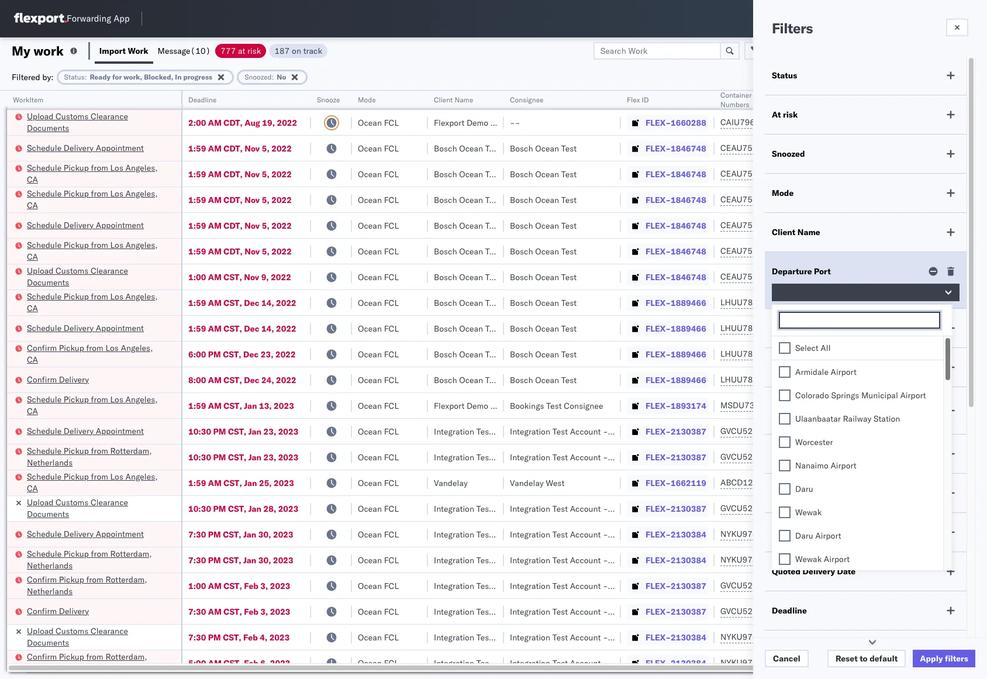 Task type: vqa. For each thing, say whether or not it's contained in the screenshot.


Task type: locate. For each thing, give the bounding box(es) containing it.
1 vertical spatial 1:59 am cst, dec 14, 2022
[[188, 323, 297, 334]]

cst, up 8:00 am cst, dec 24, 2022
[[223, 349, 242, 360]]

0 vertical spatial 1:00
[[188, 272, 206, 282]]

pickup inside confirm pickup from los angeles, ca
[[59, 343, 84, 353]]

12 flex- from the top
[[646, 401, 671, 411]]

upload customs clearance documents for first the upload customs clearance documents link from the top
[[27, 111, 128, 133]]

jawla
[[972, 117, 988, 128], [972, 143, 988, 154], [972, 169, 988, 179], [972, 220, 988, 231]]

lhuu7894563, uetu5238478 up select
[[721, 323, 841, 334]]

nyku9743990 up cancel button
[[721, 632, 779, 643]]

2 flex-1846748 from the top
[[646, 169, 707, 179]]

None text field
[[784, 316, 940, 326]]

3 gaurav from the top
[[943, 169, 970, 179]]

2023 down 1:00 am cst, feb 3, 2023
[[270, 607, 291, 617]]

upload customs clearance documents link
[[27, 110, 166, 134], [27, 265, 166, 288], [27, 497, 166, 520], [27, 625, 166, 649]]

confirm pickup from rotterdam, netherlands for 1:00 am cst, feb 3, 2023
[[27, 574, 147, 597]]

hlxu8034992 for second the upload customs clearance documents link from the top
[[845, 272, 903, 282]]

2130387
[[671, 426, 707, 437], [671, 452, 707, 463], [671, 504, 707, 514], [671, 581, 707, 591], [671, 607, 707, 617]]

4 gaurav jawla from the top
[[943, 220, 988, 231]]

deadline up 2:00
[[188, 95, 217, 104]]

1889466 for schedule delivery appointment
[[671, 323, 707, 334]]

1 vertical spatial schedule pickup from rotterdam, netherlands button
[[27, 548, 166, 573]]

0 vertical spatial schedule pickup from rotterdam, netherlands button
[[27, 445, 166, 470]]

maeu9408431
[[797, 426, 856, 437], [797, 452, 856, 463], [797, 504, 856, 514], [797, 581, 856, 591], [797, 607, 856, 617]]

7:30 pm cst, jan 30, 2023 up 1:00 am cst, feb 3, 2023
[[188, 555, 294, 566]]

0 vertical spatial demo
[[467, 117, 489, 128]]

0 horizontal spatial numbers
[[721, 100, 750, 109]]

flex-1660288
[[646, 117, 707, 128]]

dec up 8:00 am cst, dec 24, 2022
[[244, 349, 259, 360]]

lhuu7894563, for confirm pickup from los angeles, ca
[[721, 349, 781, 359]]

23,
[[261, 349, 274, 360], [264, 426, 276, 437], [264, 452, 276, 463]]

3 gaurav jawla from the top
[[943, 169, 988, 179]]

flex-2130387 for schedule pickup from rotterdam, netherlands
[[646, 452, 707, 463]]

flex- for second the upload customs clearance documents link from the top
[[646, 272, 671, 282]]

1 vertical spatial schedule pickup from rotterdam, netherlands
[[27, 549, 152, 571]]

0 vertical spatial 23,
[[261, 349, 274, 360]]

1 gaurav jawla from the top
[[943, 117, 988, 128]]

0 vertical spatial risk
[[248, 45, 261, 56]]

0 vertical spatial omkar savan
[[943, 195, 988, 205]]

1 vertical spatial 23,
[[264, 426, 276, 437]]

savan for ceau7522281, hlxu6269489, hlxu8034992
[[970, 195, 988, 205]]

1 1:59 am cdt, nov 5, 2022 from the top
[[188, 143, 292, 154]]

0 vertical spatial flexport
[[434, 117, 465, 128]]

wewak down consignee name
[[796, 507, 822, 518]]

cst, down 10:30 pm cst, jan 28, 2023
[[223, 529, 242, 540]]

my work
[[12, 42, 64, 59]]

1 vertical spatial wewak
[[796, 554, 822, 565]]

0 vertical spatial 10:30 pm cst, jan 23, 2023
[[188, 426, 299, 437]]

flex- for fifth schedule pickup from los angeles, ca link from the bottom of the page
[[646, 195, 671, 205]]

0 vertical spatial client
[[434, 95, 453, 104]]

feb up 7:30 am cst, feb 3, 2023 at the left of page
[[244, 581, 259, 591]]

6 lagerfeld from the top
[[628, 581, 663, 591]]

7:30 down 10:30 pm cst, jan 28, 2023
[[188, 529, 206, 540]]

0 vertical spatial confirm pickup from rotterdam, netherlands
[[27, 574, 147, 597]]

10:30 pm cst, jan 23, 2023 down 1:59 am cst, jan 13, 2023
[[188, 426, 299, 437]]

1:00 am cst, nov 9, 2022
[[188, 272, 291, 282]]

from inside confirm pickup from los angeles, ca
[[86, 343, 103, 353]]

am
[[208, 117, 222, 128], [208, 143, 222, 154], [208, 169, 222, 179], [208, 195, 222, 205], [208, 220, 222, 231], [208, 246, 222, 257], [208, 272, 222, 282], [208, 298, 222, 308], [208, 323, 222, 334], [208, 375, 222, 385], [208, 401, 222, 411], [208, 478, 222, 488], [208, 581, 222, 591], [208, 607, 222, 617], [208, 658, 222, 669]]

bosch
[[434, 143, 457, 154], [510, 143, 534, 154], [434, 169, 457, 179], [510, 169, 534, 179], [434, 195, 457, 205], [510, 195, 534, 205], [434, 220, 457, 231], [510, 220, 534, 231], [434, 246, 457, 257], [510, 246, 534, 257], [434, 272, 457, 282], [510, 272, 534, 282], [434, 298, 457, 308], [510, 298, 534, 308], [434, 323, 457, 334], [510, 323, 534, 334], [434, 349, 457, 360], [510, 349, 534, 360], [434, 375, 457, 385], [510, 375, 534, 385]]

2 1:59 from the top
[[188, 169, 206, 179]]

cst, for fourth 'schedule pickup from los angeles, ca' button from the top of the page
[[224, 298, 242, 308]]

port up select
[[801, 323, 818, 334]]

0 vertical spatial arrival
[[773, 323, 799, 334]]

lhuu7894563, uetu5238478 up final
[[721, 349, 841, 359]]

1 vertical spatial risk
[[784, 109, 798, 120]]

1 horizontal spatial snoozed
[[773, 149, 806, 159]]

0 vertical spatial confirm pickup from rotterdam, netherlands link
[[27, 574, 166, 597]]

1 vertical spatial 10:30 pm cst, jan 23, 2023
[[188, 452, 299, 463]]

14 fcl from the top
[[384, 452, 399, 463]]

jan
[[244, 401, 257, 411], [249, 426, 262, 437], [249, 452, 262, 463], [244, 478, 257, 488], [249, 504, 262, 514], [244, 529, 257, 540], [244, 555, 257, 566]]

4 test123456 from the top
[[797, 246, 846, 257]]

8:00
[[188, 375, 206, 385]]

omkar for lhuu7894563, uetu5238478
[[943, 349, 968, 360]]

14, for schedule pickup from los angeles, ca
[[262, 298, 274, 308]]

2023 up 1:00 am cst, feb 3, 2023
[[273, 555, 294, 566]]

cst, up 1:00 am cst, feb 3, 2023
[[223, 555, 242, 566]]

0 vertical spatial 1:59 am cst, dec 14, 2022
[[188, 298, 297, 308]]

numbers up ymluw236679313
[[840, 95, 869, 104]]

0 horizontal spatial date
[[801, 645, 820, 656]]

1 vertical spatial date
[[801, 645, 820, 656]]

lagerfeld for 1:00's confirm pickup from rotterdam, netherlands link
[[628, 581, 663, 591]]

1:59 am cst, dec 14, 2022 down the "1:00 am cst, nov 9, 2022"
[[188, 298, 297, 308]]

187 on track
[[275, 45, 322, 56]]

flex-2130384 button
[[627, 526, 709, 543], [627, 526, 709, 543], [627, 552, 709, 569], [627, 552, 709, 569], [627, 629, 709, 646], [627, 629, 709, 646], [627, 655, 709, 672], [627, 655, 709, 672]]

1 vertical spatial omkar
[[943, 349, 968, 360]]

ocean fcl for schedule pickup from rotterdam, netherlands link associated with 7:30
[[358, 555, 399, 566]]

fcl
[[384, 117, 399, 128], [384, 143, 399, 154], [384, 169, 399, 179], [384, 195, 399, 205], [384, 220, 399, 231], [384, 246, 399, 257], [384, 272, 399, 282], [384, 298, 399, 308], [384, 323, 399, 334], [384, 349, 399, 360], [384, 375, 399, 385], [384, 401, 399, 411], [384, 426, 399, 437], [384, 452, 399, 463], [384, 478, 399, 488], [384, 504, 399, 514], [384, 529, 399, 540], [384, 555, 399, 566], [384, 581, 399, 591], [384, 607, 399, 617], [384, 632, 399, 643], [384, 658, 399, 669]]

client name inside button
[[434, 95, 474, 104]]

pm
[[208, 349, 221, 360], [213, 426, 226, 437], [213, 452, 226, 463], [213, 504, 226, 514], [208, 529, 221, 540], [208, 555, 221, 566], [208, 632, 221, 643]]

1 upload customs clearance documents link from the top
[[27, 110, 166, 134]]

1 horizontal spatial vandelay
[[510, 478, 544, 488]]

13,
[[259, 401, 272, 411]]

snoozed : no
[[245, 72, 286, 81]]

0 vertical spatial confirm delivery button
[[27, 374, 89, 387]]

flex-1846748 button
[[627, 140, 709, 157], [627, 140, 709, 157], [627, 166, 709, 182], [627, 166, 709, 182], [627, 192, 709, 208], [627, 192, 709, 208], [627, 217, 709, 234], [627, 217, 709, 234], [627, 243, 709, 260], [627, 243, 709, 260], [627, 269, 709, 285], [627, 269, 709, 285]]

dec for schedule delivery appointment
[[244, 323, 260, 334]]

vessel name
[[773, 527, 823, 538]]

filtered by:
[[12, 72, 54, 82]]

netherlands for 10:30
[[27, 457, 73, 468]]

0 vertical spatial port
[[815, 266, 832, 277]]

nyku9743990 up the quoted
[[721, 555, 779, 565]]

2 ocean fcl from the top
[[358, 143, 399, 154]]

3 zimu3048342 from the top
[[797, 632, 853, 643]]

dec
[[244, 298, 260, 308], [244, 323, 260, 334], [244, 349, 259, 360], [244, 375, 260, 385]]

lagerfeld for the schedule delivery appointment link corresponding to 10:30 pm cst, jan 23, 2023
[[628, 426, 663, 437]]

9 ocean fcl from the top
[[358, 323, 399, 334]]

3,
[[261, 581, 268, 591], [261, 607, 268, 617]]

date right cancel
[[801, 645, 820, 656]]

abcd1234560
[[721, 478, 779, 488]]

0 vertical spatial confirm pickup from rotterdam, netherlands button
[[27, 574, 166, 598]]

lagerfeld for confirm pickup from rotterdam, netherlands link for 5:00
[[628, 658, 663, 669]]

cst, down 1:59 am cst, jan 13, 2023
[[228, 426, 247, 437]]

0 vertical spatial date
[[838, 567, 856, 577]]

3 schedule delivery appointment link from the top
[[27, 322, 144, 334]]

2023 up 7:30 am cst, feb 3, 2023 at the left of page
[[270, 581, 291, 591]]

2023 right the 13,
[[274, 401, 294, 411]]

2023 down 28,
[[273, 529, 294, 540]]

confirm for 6:00 pm cst, dec 23, 2022
[[27, 343, 57, 353]]

1 vertical spatial omkar savan
[[943, 349, 988, 360]]

0 vertical spatial 7:30 pm cst, jan 30, 2023
[[188, 529, 294, 540]]

schedule pickup from rotterdam, netherlands link
[[27, 445, 166, 469], [27, 548, 166, 572]]

1 vertical spatial 14,
[[262, 323, 274, 334]]

demo left bookings
[[467, 401, 489, 411]]

-- down consignee button
[[510, 117, 521, 128]]

airport up the quoted delivery date
[[825, 554, 850, 565]]

jan up 25,
[[249, 452, 262, 463]]

batch action
[[922, 45, 973, 56]]

0 horizontal spatial client
[[434, 95, 453, 104]]

consignee name
[[773, 488, 839, 499]]

4 clearance from the top
[[91, 626, 128, 636]]

10 am from the top
[[208, 375, 222, 385]]

1 vertical spatial savan
[[970, 349, 988, 360]]

rotterdam,
[[110, 446, 152, 456], [110, 549, 152, 559], [106, 574, 147, 585], [106, 652, 147, 662]]

7:30 up 1:00 am cst, feb 3, 2023
[[188, 555, 206, 566]]

1 vertical spatial daru
[[796, 531, 814, 541]]

zimu3048342 up wewak airport
[[797, 529, 853, 540]]

flex-
[[646, 117, 671, 128], [646, 143, 671, 154], [646, 169, 671, 179], [646, 195, 671, 205], [646, 220, 671, 231], [646, 246, 671, 257], [646, 272, 671, 282], [646, 298, 671, 308], [646, 323, 671, 334], [646, 349, 671, 360], [646, 375, 671, 385], [646, 401, 671, 411], [646, 426, 671, 437], [646, 452, 671, 463], [646, 478, 671, 488], [646, 504, 671, 514], [646, 529, 671, 540], [646, 555, 671, 566], [646, 581, 671, 591], [646, 607, 671, 617], [646, 632, 671, 643], [646, 658, 671, 669]]

0 vertical spatial daru
[[796, 484, 814, 495]]

2 upload customs clearance documents button from the top
[[27, 265, 166, 289]]

zimu3048342 up reset
[[797, 632, 853, 643]]

cst, down 8:00 am cst, dec 24, 2022
[[224, 401, 242, 411]]

lhuu7894563, uetu5238478 down final
[[721, 375, 841, 385]]

12 fcl from the top
[[384, 401, 399, 411]]

5:00 am cst, feb 6, 2023
[[188, 658, 291, 669]]

workitem button
[[7, 93, 170, 105]]

at risk
[[773, 109, 798, 120]]

dec down the "1:00 am cst, nov 9, 2022"
[[244, 298, 260, 308]]

cst, up 1:59 am cst, jan 25, 2023 in the left of the page
[[228, 452, 247, 463]]

5 ceau7522281, hlxu6269489, hlxu8034992 from the top
[[721, 246, 903, 256]]

2 vertical spatial 23,
[[264, 452, 276, 463]]

10:30 down 1:59 am cst, jan 13, 2023
[[188, 426, 211, 437]]

1 vertical spatial arrival
[[773, 645, 799, 656]]

ca
[[27, 174, 38, 185], [27, 200, 38, 210], [27, 251, 38, 262], [27, 303, 38, 313], [27, 354, 38, 365], [27, 406, 38, 416], [27, 483, 38, 494]]

3, up 4,
[[261, 607, 268, 617]]

5 schedule from the top
[[27, 240, 62, 250]]

2 schedule delivery appointment from the top
[[27, 220, 144, 230]]

1846748
[[671, 143, 707, 154], [671, 169, 707, 179], [671, 195, 707, 205], [671, 220, 707, 231], [671, 246, 707, 257], [671, 272, 707, 282]]

ca inside confirm pickup from los angeles, ca
[[27, 354, 38, 365]]

23, up 25,
[[264, 452, 276, 463]]

uetu5238478 up select all
[[784, 323, 841, 334]]

los inside confirm pickup from los angeles, ca
[[106, 343, 119, 353]]

4 gaurav from the top
[[943, 220, 970, 231]]

airport for armidale airport
[[831, 367, 857, 377]]

rotterdam, for 7:30 pm cst, jan 30, 2023
[[110, 549, 152, 559]]

0 vertical spatial snoozed
[[245, 72, 272, 81]]

0 vertical spatial flexport demo consignee
[[434, 117, 530, 128]]

flex- for schedule pickup from rotterdam, netherlands link associated with 7:30
[[646, 555, 671, 566]]

schedule delivery appointment button for 1:59 am cdt, nov 5, 2022
[[27, 219, 144, 232]]

1 gvcu5265864 from the top
[[721, 426, 779, 437]]

7 lagerfeld from the top
[[628, 607, 663, 617]]

1 horizontal spatial numbers
[[840, 95, 869, 104]]

pickup for fourth schedule pickup from los angeles, ca link from the bottom of the page
[[64, 240, 89, 250]]

7:30 pm cst, jan 30, 2023 down 10:30 pm cst, jan 28, 2023
[[188, 529, 294, 540]]

: left no
[[272, 72, 274, 81]]

my
[[12, 42, 30, 59]]

resize handle column header
[[167, 91, 181, 679], [297, 91, 311, 679], [338, 91, 352, 679], [414, 91, 428, 679], [490, 91, 505, 679], [608, 91, 622, 679], [701, 91, 715, 679], [777, 91, 791, 679], [924, 91, 938, 679], [958, 91, 972, 679]]

confirm
[[27, 343, 57, 353], [27, 374, 57, 385], [27, 574, 57, 585], [27, 606, 57, 617], [27, 652, 57, 662]]

am for third schedule pickup from los angeles, ca link from the bottom
[[208, 298, 222, 308]]

lagerfeld for 10:30 schedule pickup from rotterdam, netherlands link
[[628, 452, 663, 463]]

0 vertical spatial upload customs clearance documents button
[[27, 110, 166, 135]]

1 confirm pickup from rotterdam, netherlands from the top
[[27, 574, 147, 597]]

los for 1st schedule pickup from los angeles, ca link
[[110, 162, 123, 173]]

4 lhuu7894563, uetu5238478 from the top
[[721, 375, 841, 385]]

nyku9743990 down abcd1234560
[[721, 529, 779, 540]]

cst, down 1:59 am cst, jan 25, 2023 in the left of the page
[[228, 504, 247, 514]]

777
[[221, 45, 236, 56]]

nyku9743990 down "arrival date"
[[721, 658, 779, 668]]

uetu5238478
[[784, 297, 841, 308], [784, 323, 841, 334], [784, 349, 841, 359], [784, 375, 841, 385]]

0 horizontal spatial risk
[[248, 45, 261, 56]]

pickup for sixth schedule pickup from los angeles, ca link from the top
[[64, 471, 89, 482]]

3 customs from the top
[[56, 497, 89, 508]]

3 lagerfeld from the top
[[628, 504, 663, 514]]

numbers
[[840, 95, 869, 104], [721, 100, 750, 109]]

0 horizontal spatial vandelay
[[434, 478, 468, 488]]

numbers down "container"
[[721, 100, 750, 109]]

forwarding app
[[67, 13, 130, 24]]

railway
[[844, 414, 872, 424]]

0 horizontal spatial client name
[[434, 95, 474, 104]]

0 vertical spatial mode
[[358, 95, 376, 104]]

4 lagerfeld from the top
[[628, 529, 663, 540]]

angeles,
[[126, 162, 158, 173], [126, 188, 158, 199], [126, 240, 158, 250], [126, 291, 158, 302], [121, 343, 153, 353], [126, 394, 158, 405], [126, 471, 158, 482]]

ocean fcl for second the upload customs clearance documents link from the top
[[358, 272, 399, 282]]

3 resize handle column header from the left
[[338, 91, 352, 679]]

1:59 am cst, dec 14, 2022
[[188, 298, 297, 308], [188, 323, 297, 334]]

5, for the schedule delivery appointment link associated with 1:59 am cdt, nov 5, 2022
[[262, 220, 270, 231]]

1 documents from the top
[[27, 123, 69, 133]]

8 resize handle column header from the left
[[777, 91, 791, 679]]

hlxu6269489, for 4th 'schedule pickup from los angeles, ca' button from the bottom of the page
[[783, 246, 843, 256]]

1 vertical spatial flexport demo consignee
[[434, 401, 530, 411]]

6 1:59 from the top
[[188, 298, 206, 308]]

1 confirm delivery link from the top
[[27, 374, 89, 385]]

on
[[292, 45, 301, 56]]

pickup
[[64, 162, 89, 173], [64, 188, 89, 199], [64, 240, 89, 250], [64, 291, 89, 302], [59, 343, 84, 353], [64, 394, 89, 405], [64, 446, 89, 456], [64, 471, 89, 482], [64, 549, 89, 559], [59, 574, 84, 585], [59, 652, 84, 662]]

2 nyku9743990 from the top
[[721, 555, 779, 565]]

date down wewak airport
[[838, 567, 856, 577]]

cst, down 7:30 pm cst, feb 4, 2023
[[224, 658, 242, 669]]

8 integration test account - karl lagerfeld from the top
[[510, 632, 663, 643]]

10:30
[[188, 426, 211, 437], [188, 452, 211, 463], [188, 504, 211, 514]]

3 flex- from the top
[[646, 169, 671, 179]]

13 ocean fcl from the top
[[358, 426, 399, 437]]

cst, up 10:30 pm cst, jan 28, 2023
[[224, 478, 242, 488]]

3 confirm from the top
[[27, 574, 57, 585]]

10:30 up 1:59 am cst, jan 25, 2023 in the left of the page
[[188, 452, 211, 463]]

10:30 down 1:59 am cst, jan 25, 2023 in the left of the page
[[188, 504, 211, 514]]

airport up springs
[[831, 367, 857, 377]]

delivery
[[64, 143, 94, 153], [64, 220, 94, 230], [64, 323, 94, 333], [59, 374, 89, 385], [64, 426, 94, 436], [64, 529, 94, 539], [803, 567, 836, 577], [59, 606, 89, 617]]

carrier
[[773, 449, 800, 459]]

: left ready
[[85, 72, 87, 81]]

0 vertical spatial 30,
[[259, 529, 271, 540]]

cst,
[[224, 272, 242, 282], [224, 298, 242, 308], [224, 323, 242, 334], [223, 349, 242, 360], [224, 375, 242, 385], [224, 401, 242, 411], [228, 426, 247, 437], [228, 452, 247, 463], [224, 478, 242, 488], [228, 504, 247, 514], [223, 529, 242, 540], [223, 555, 242, 566], [224, 581, 242, 591], [224, 607, 242, 617], [223, 632, 242, 643], [224, 658, 242, 669]]

19 fcl from the top
[[384, 581, 399, 591]]

3 5, from the top
[[262, 195, 270, 205]]

6 cdt, from the top
[[224, 246, 243, 257]]

5 fcl from the top
[[384, 220, 399, 231]]

hlxu6269489, for 5th 'schedule pickup from los angeles, ca' button from the bottom of the page
[[783, 194, 843, 205]]

test123456
[[797, 143, 846, 154], [797, 169, 846, 179], [797, 220, 846, 231], [797, 246, 846, 257], [797, 272, 846, 282]]

airport right municipal
[[901, 390, 927, 401]]

jan down the 13,
[[249, 426, 262, 437]]

4 upload customs clearance documents link from the top
[[27, 625, 166, 649]]

flexport. image
[[14, 13, 67, 25]]

date
[[838, 567, 856, 577], [801, 645, 820, 656]]

consignee inside button
[[510, 95, 544, 104]]

angeles, inside confirm pickup from los angeles, ca
[[121, 343, 153, 353]]

1 vertical spatial confirm pickup from rotterdam, netherlands link
[[27, 651, 166, 675]]

zimu3048342 down "arrival date"
[[797, 658, 853, 669]]

2130387 for schedule pickup from rotterdam, netherlands
[[671, 452, 707, 463]]

snoozed left no
[[245, 72, 272, 81]]

flex-2130387
[[646, 426, 707, 437], [646, 452, 707, 463], [646, 504, 707, 514], [646, 581, 707, 591], [646, 607, 707, 617]]

flex-2130387 for confirm pickup from rotterdam, netherlands
[[646, 581, 707, 591]]

23, up 24,
[[261, 349, 274, 360]]

2 schedule pickup from los angeles, ca link from the top
[[27, 188, 166, 211]]

1:59 am cst, dec 14, 2022 for schedule delivery appointment
[[188, 323, 297, 334]]

2022
[[277, 117, 297, 128], [272, 143, 292, 154], [272, 169, 292, 179], [272, 195, 292, 205], [272, 220, 292, 231], [272, 246, 292, 257], [271, 272, 291, 282], [276, 298, 297, 308], [276, 323, 297, 334], [276, 349, 296, 360], [276, 375, 297, 385]]

port down select
[[794, 362, 811, 373]]

snoozed down at risk
[[773, 149, 806, 159]]

port right "departure"
[[815, 266, 832, 277]]

5 2130387 from the top
[[671, 607, 707, 617]]

0 horizontal spatial mode
[[358, 95, 376, 104]]

schedule pickup from rotterdam, netherlands link for 7:30
[[27, 548, 166, 572]]

gvcu5265864 for confirm delivery
[[721, 606, 779, 617]]

1 vertical spatial snoozed
[[773, 149, 806, 159]]

1 vertical spatial 10:30
[[188, 452, 211, 463]]

1 horizontal spatial mode
[[773, 188, 794, 198]]

2 vertical spatial port
[[794, 362, 811, 373]]

3 nyku9743990 from the top
[[721, 632, 779, 643]]

lhuu7894563, uetu5238478 up arrival port
[[721, 297, 841, 308]]

4 ocean fcl from the top
[[358, 195, 399, 205]]

1 horizontal spatial --
[[797, 478, 807, 488]]

flex- for third schedule pickup from los angeles, ca link from the bottom
[[646, 298, 671, 308]]

cst, down the "1:00 am cst, nov 9, 2022"
[[224, 298, 242, 308]]

schedule pickup from rotterdam, netherlands for 7:30 pm cst, jan 30, 2023
[[27, 549, 152, 571]]

confirm inside confirm pickup from los angeles, ca
[[27, 343, 57, 353]]

gvcu5265864
[[721, 426, 779, 437], [721, 452, 779, 462], [721, 503, 779, 514], [721, 581, 779, 591], [721, 606, 779, 617]]

1 horizontal spatial client
[[773, 227, 796, 238]]

1 horizontal spatial risk
[[784, 109, 798, 120]]

1 schedule delivery appointment from the top
[[27, 143, 144, 153]]

: for snoozed
[[272, 72, 274, 81]]

ocean fcl for fifth schedule pickup from los angeles, ca link from the bottom of the page
[[358, 195, 399, 205]]

0 vertical spatial schedule pickup from rotterdam, netherlands link
[[27, 445, 166, 469]]

5 schedule delivery appointment from the top
[[27, 529, 144, 539]]

dec up 6:00 pm cst, dec 23, 2022
[[244, 323, 260, 334]]

schedule pickup from rotterdam, netherlands for 10:30 pm cst, jan 23, 2023
[[27, 446, 152, 468]]

7:30 up 5:00
[[188, 632, 206, 643]]

0 vertical spatial schedule pickup from rotterdam, netherlands
[[27, 446, 152, 468]]

30, up 1:00 am cst, feb 3, 2023
[[259, 555, 271, 566]]

airport right nanaimo
[[831, 461, 857, 471]]

2 schedule pickup from rotterdam, netherlands from the top
[[27, 549, 152, 571]]

client name
[[434, 95, 474, 104], [773, 227, 821, 238]]

lhuu7894563, for schedule delivery appointment
[[721, 323, 781, 334]]

schedule
[[27, 143, 62, 153], [27, 162, 62, 173], [27, 188, 62, 199], [27, 220, 62, 230], [27, 240, 62, 250], [27, 291, 62, 302], [27, 323, 62, 333], [27, 394, 62, 405], [27, 426, 62, 436], [27, 446, 62, 456], [27, 471, 62, 482], [27, 529, 62, 539], [27, 549, 62, 559]]

flex-1889466
[[646, 298, 707, 308], [646, 323, 707, 334], [646, 349, 707, 360], [646, 375, 707, 385]]

1 confirm from the top
[[27, 343, 57, 353]]

5, for fifth schedule pickup from los angeles, ca link from the bottom of the page
[[262, 195, 270, 205]]

ca for 1st schedule pickup from los angeles, ca link
[[27, 174, 38, 185]]

8 fcl from the top
[[384, 298, 399, 308]]

flex-1662119 button
[[627, 475, 709, 491], [627, 475, 709, 491]]

30, down 28,
[[259, 529, 271, 540]]

2 confirm pickup from rotterdam, netherlands link from the top
[[27, 651, 166, 675]]

1893174
[[671, 401, 707, 411]]

3 ceau7522281, from the top
[[721, 194, 781, 205]]

lhuu7894563, for schedule pickup from los angeles, ca
[[721, 297, 781, 308]]

4 confirm from the top
[[27, 606, 57, 617]]

0 vertical spatial omkar
[[943, 195, 968, 205]]

1 vertical spatial demo
[[467, 401, 489, 411]]

0 vertical spatial confirm delivery link
[[27, 374, 89, 385]]

flex
[[627, 95, 641, 104]]

1 vertical spatial client name
[[773, 227, 821, 238]]

karl
[[611, 426, 626, 437], [611, 452, 626, 463], [611, 504, 626, 514], [611, 529, 626, 540], [611, 555, 626, 566], [611, 581, 626, 591], [611, 607, 626, 617], [611, 632, 626, 643], [611, 658, 626, 669]]

nanaimo
[[796, 461, 829, 471]]

uetu5238478 up the colorado
[[784, 375, 841, 385]]

0 vertical spatial savan
[[970, 195, 988, 205]]

2130387 for confirm delivery
[[671, 607, 707, 617]]

1:59 am cst, jan 13, 2023
[[188, 401, 294, 411]]

1 savan from the top
[[970, 195, 988, 205]]

feb down 1:00 am cst, feb 3, 2023
[[244, 607, 259, 617]]

am for sixth schedule pickup from los angeles, ca link from the top
[[208, 478, 222, 488]]

1 nyku9743990 from the top
[[721, 529, 779, 540]]

15 ocean fcl from the top
[[358, 478, 399, 488]]

0 horizontal spatial deadline
[[188, 95, 217, 104]]

feb for 7:30 am cst, feb 3, 2023
[[244, 607, 259, 617]]

2 wewak from the top
[[796, 554, 822, 565]]

clearance for 2nd the upload customs clearance documents link from the bottom of the page
[[91, 497, 128, 508]]

5 test123456 from the top
[[797, 272, 846, 282]]

1 vertical spatial confirm delivery link
[[27, 605, 89, 617]]

1 vertical spatial confirm delivery button
[[27, 605, 89, 618]]

3, up 7:30 am cst, feb 3, 2023 at the left of page
[[261, 581, 268, 591]]

mode inside mode button
[[358, 95, 376, 104]]

1846748 for second the upload customs clearance documents link from the top
[[671, 272, 707, 282]]

ocean fcl for third schedule pickup from los angeles, ca link from the bottom
[[358, 298, 399, 308]]

1 vertical spatial upload customs clearance documents button
[[27, 265, 166, 289]]

4 ceau7522281, from the top
[[721, 220, 781, 231]]

mbl/mawb numbers button
[[791, 93, 926, 105]]

consignee
[[510, 95, 544, 104], [491, 117, 530, 128], [491, 401, 530, 411], [564, 401, 604, 411], [773, 488, 814, 499]]

0 horizontal spatial snoozed
[[245, 72, 272, 81]]

los for sixth schedule pickup from los angeles, ca link from the top
[[110, 471, 123, 482]]

8 schedule from the top
[[27, 394, 62, 405]]

1 vertical spatial schedule pickup from rotterdam, netherlands link
[[27, 548, 166, 572]]

schedule delivery appointment for 10:30 pm cst, jan 23, 2023
[[27, 426, 144, 436]]

resize handle column header for mode
[[414, 91, 428, 679]]

1 vertical spatial confirm pickup from rotterdam, netherlands
[[27, 652, 147, 674]]

8 1:59 from the top
[[188, 401, 206, 411]]

2 vertical spatial 10:30
[[188, 504, 211, 514]]

upload customs clearance documents for second the upload customs clearance documents link from the top
[[27, 265, 128, 288]]

1 horizontal spatial date
[[838, 567, 856, 577]]

1 horizontal spatial status
[[773, 70, 798, 81]]

test
[[486, 143, 501, 154], [562, 143, 577, 154], [486, 169, 501, 179], [562, 169, 577, 179], [486, 195, 501, 205], [562, 195, 577, 205], [486, 220, 501, 231], [562, 220, 577, 231], [486, 246, 501, 257], [562, 246, 577, 257], [486, 272, 501, 282], [562, 272, 577, 282], [486, 298, 501, 308], [562, 298, 577, 308], [486, 323, 501, 334], [562, 323, 577, 334], [486, 349, 501, 360], [562, 349, 577, 360], [486, 375, 501, 385], [562, 375, 577, 385], [547, 401, 562, 411], [553, 426, 568, 437], [553, 452, 568, 463], [553, 504, 568, 514], [553, 529, 568, 540], [553, 555, 568, 566], [553, 581, 568, 591], [553, 607, 568, 617], [553, 632, 568, 643], [553, 658, 568, 669]]

demo down the client name button
[[467, 117, 489, 128]]

1 horizontal spatial deadline
[[773, 606, 808, 616]]

omkar savan for lhuu7894563, uetu5238478
[[943, 349, 988, 360]]

uetu5238478 up armidale
[[784, 349, 841, 359]]

-- down nanaimo
[[797, 478, 807, 488]]

1 vertical spatial 3,
[[261, 607, 268, 617]]

flexport for bookings test consignee
[[434, 401, 465, 411]]

cst, for "confirm pickup from rotterdam, netherlands" button corresponding to 5:00 am cst, feb 6, 2023
[[224, 658, 242, 669]]

lhuu7894563,
[[721, 297, 781, 308], [721, 323, 781, 334], [721, 349, 781, 359], [721, 375, 781, 385]]

23, down the 13,
[[264, 426, 276, 437]]

5 lagerfeld from the top
[[628, 555, 663, 566]]

6 hlxu8034992 from the top
[[845, 272, 903, 282]]

1 vertical spatial flexport
[[434, 401, 465, 411]]

8 am from the top
[[208, 298, 222, 308]]

14, down 9,
[[262, 298, 274, 308]]

1 1:59 am cst, dec 14, 2022 from the top
[[188, 298, 297, 308]]

2 cdt, from the top
[[224, 143, 243, 154]]

list box
[[773, 337, 944, 679]]

zimu3048342 up the quoted delivery date
[[797, 555, 853, 566]]

uetu5238478 up arrival port
[[784, 297, 841, 308]]

wewak up the quoted delivery date
[[796, 554, 822, 565]]

feb left 4,
[[244, 632, 258, 643]]

demo for bookings
[[467, 401, 489, 411]]

5 schedule delivery appointment link from the top
[[27, 528, 144, 540]]

1 vertical spatial 1:00
[[188, 581, 206, 591]]

None checkbox
[[780, 342, 791, 354], [780, 366, 791, 378], [780, 460, 791, 472], [780, 483, 791, 495], [780, 507, 791, 519], [780, 530, 791, 542], [780, 342, 791, 354], [780, 366, 791, 378], [780, 460, 791, 472], [780, 483, 791, 495], [780, 507, 791, 519], [780, 530, 791, 542]]

flex-1660288 button
[[627, 114, 709, 131], [627, 114, 709, 131]]

1 vertical spatial confirm delivery
[[27, 606, 89, 617]]

0 vertical spatial confirm delivery
[[27, 374, 89, 385]]

0 vertical spatial client name
[[434, 95, 474, 104]]

cst, up 6:00 pm cst, dec 23, 2022
[[224, 323, 242, 334]]

0 vertical spatial 3,
[[261, 581, 268, 591]]

deadline
[[188, 95, 217, 104], [773, 606, 808, 616]]

airport for nanaimo airport
[[831, 461, 857, 471]]

18 ocean fcl from the top
[[358, 555, 399, 566]]

7:30 pm cst, feb 4, 2023
[[188, 632, 290, 643]]

upload
[[27, 111, 54, 121], [27, 265, 54, 276], [27, 497, 54, 508], [27, 626, 54, 636]]

2 flex-2130387 from the top
[[646, 452, 707, 463]]

5 flex-2130387 from the top
[[646, 607, 707, 617]]

1846748 for fifth schedule pickup from los angeles, ca link from the bottom of the page
[[671, 195, 707, 205]]

wewak
[[796, 507, 822, 518], [796, 554, 822, 565]]

blocked,
[[144, 72, 173, 81]]

ocean
[[358, 117, 382, 128], [358, 143, 382, 154], [460, 143, 484, 154], [536, 143, 560, 154], [358, 169, 382, 179], [460, 169, 484, 179], [536, 169, 560, 179], [358, 195, 382, 205], [460, 195, 484, 205], [536, 195, 560, 205], [358, 220, 382, 231], [460, 220, 484, 231], [536, 220, 560, 231], [358, 246, 382, 257], [460, 246, 484, 257], [536, 246, 560, 257], [358, 272, 382, 282], [460, 272, 484, 282], [536, 272, 560, 282], [358, 298, 382, 308], [460, 298, 484, 308], [536, 298, 560, 308], [358, 323, 382, 334], [460, 323, 484, 334], [536, 323, 560, 334], [358, 349, 382, 360], [460, 349, 484, 360], [536, 349, 560, 360], [358, 375, 382, 385], [460, 375, 484, 385], [536, 375, 560, 385], [358, 401, 382, 411], [358, 426, 382, 437], [358, 452, 382, 463], [358, 478, 382, 488], [358, 504, 382, 514], [358, 529, 382, 540], [358, 555, 382, 566], [358, 581, 382, 591], [358, 607, 382, 617], [358, 632, 382, 643], [358, 658, 382, 669]]

status : ready for work, blocked, in progress
[[64, 72, 213, 81]]

0 horizontal spatial :
[[85, 72, 87, 81]]

0 vertical spatial deadline
[[188, 95, 217, 104]]

deadline inside "button"
[[188, 95, 217, 104]]

1 vertical spatial confirm pickup from rotterdam, netherlands button
[[27, 651, 166, 676]]

1:00 am cst, feb 3, 2023
[[188, 581, 291, 591]]

2023
[[274, 401, 294, 411], [278, 426, 299, 437], [278, 452, 299, 463], [274, 478, 294, 488], [278, 504, 299, 514], [273, 529, 294, 540], [273, 555, 294, 566], [270, 581, 291, 591], [270, 607, 291, 617], [270, 632, 290, 643], [270, 658, 291, 669]]

1 horizontal spatial :
[[272, 72, 274, 81]]

airport up wewak airport
[[816, 531, 842, 541]]

0 vertical spatial --
[[510, 117, 521, 128]]

2:00
[[188, 117, 206, 128]]

abcdefg78456546 for schedule delivery appointment
[[797, 323, 876, 334]]

0 vertical spatial 14,
[[262, 298, 274, 308]]

1 vertical spatial 30,
[[259, 555, 271, 566]]

status left ready
[[64, 72, 85, 81]]

1:59 am cst, dec 14, 2022 up 6:00 pm cst, dec 23, 2022
[[188, 323, 297, 334]]

deadline down the quoted
[[773, 606, 808, 616]]

4 ceau7522281, hlxu6269489, hlxu8034992 from the top
[[721, 220, 903, 231]]

port for departure port
[[815, 266, 832, 277]]

0 horizontal spatial status
[[64, 72, 85, 81]]

None checkbox
[[780, 390, 791, 401], [780, 413, 791, 425], [780, 437, 791, 448], [780, 554, 791, 565], [780, 390, 791, 401], [780, 413, 791, 425], [780, 437, 791, 448], [780, 554, 791, 565]]

12 ocean fcl from the top
[[358, 401, 399, 411]]

0 vertical spatial wewak
[[796, 507, 822, 518]]

10:30 pm cst, jan 23, 2023
[[188, 426, 299, 437], [188, 452, 299, 463]]

maeu9408431 for confirm pickup from rotterdam, netherlands
[[797, 581, 856, 591]]

1662119
[[671, 478, 707, 488]]

flex- for 1:00's confirm pickup from rotterdam, netherlands link
[[646, 581, 671, 591]]

numbers inside container numbers
[[721, 100, 750, 109]]

10:30 pm cst, jan 23, 2023 for schedule pickup from rotterdam, netherlands
[[188, 452, 299, 463]]

am for 1st schedule pickup from los angeles, ca link
[[208, 169, 222, 179]]

customs for first the upload customs clearance documents link from the bottom of the page
[[56, 626, 89, 636]]

ocean fcl for the schedule delivery appointment link associated with 1:59 am cdt, nov 5, 2022
[[358, 220, 399, 231]]

1 vertical spatial 7:30 pm cst, jan 30, 2023
[[188, 555, 294, 566]]

3 uetu5238478 from the top
[[784, 349, 841, 359]]

1 vandelay from the left
[[434, 478, 468, 488]]

2 lagerfeld from the top
[[628, 452, 663, 463]]

confirm for 5:00 am cst, feb 6, 2023
[[27, 652, 57, 662]]

2 ceau7522281, from the top
[[721, 169, 781, 179]]

omkar savan for ceau7522281, hlxu6269489, hlxu8034992
[[943, 195, 988, 205]]

1660288
[[671, 117, 707, 128]]

1 vertical spatial port
[[801, 323, 818, 334]]

hlxu8034992 for fourth schedule pickup from los angeles, ca link from the bottom of the page
[[845, 246, 903, 256]]

1 flex-1889466 from the top
[[646, 298, 707, 308]]

cst, for confirm pickup from los angeles, ca button
[[223, 349, 242, 360]]

6 ceau7522281, from the top
[[721, 272, 781, 282]]

3 documents from the top
[[27, 509, 69, 519]]

6,
[[261, 658, 268, 669]]

1 vertical spatial mode
[[773, 188, 794, 198]]

jaehyung ch
[[943, 426, 988, 437]]

resize handle column header for flex id
[[701, 91, 715, 679]]

feb left '6,'
[[244, 658, 259, 669]]

5 account from the top
[[570, 555, 601, 566]]

3 1889466 from the top
[[671, 349, 707, 360]]

5 gvcu5265864 from the top
[[721, 606, 779, 617]]

for
[[112, 72, 122, 81]]



Task type: describe. For each thing, give the bounding box(es) containing it.
3 1:59 am cdt, nov 5, 2022 from the top
[[188, 195, 292, 205]]

integration for second confirm delivery button from the top of the page confirm delivery link
[[510, 607, 551, 617]]

msdu7304509
[[721, 400, 781, 411]]

4,
[[260, 632, 268, 643]]

import work button
[[95, 37, 153, 64]]

pm up 1:59 am cst, jan 25, 2023 in the left of the page
[[213, 452, 226, 463]]

pickup for 5th schedule pickup from los angeles, ca link from the top of the page
[[64, 394, 89, 405]]

jan left 25,
[[244, 478, 257, 488]]

netherlands for 5:00
[[27, 663, 73, 674]]

1846748 for fourth schedule pickup from los angeles, ca link from the bottom of the page
[[671, 246, 707, 257]]

progress
[[183, 72, 213, 81]]

schedule pickup from los angeles, ca for third schedule pickup from los angeles, ca link from the bottom
[[27, 291, 158, 313]]

action
[[947, 45, 973, 56]]

id
[[642, 95, 649, 104]]

flex-2130387 for schedule delivery appointment
[[646, 426, 707, 437]]

cst, for 6th 'schedule pickup from los angeles, ca' button from the top
[[224, 478, 242, 488]]

container numbers button
[[715, 88, 780, 109]]

8 account from the top
[[570, 632, 601, 643]]

confirm delivery link for second confirm delivery button from the top of the page
[[27, 605, 89, 617]]

confirm delivery link for first confirm delivery button
[[27, 374, 89, 385]]

to
[[860, 654, 868, 664]]

vessel
[[773, 527, 798, 538]]

7 1:59 from the top
[[188, 323, 206, 334]]

jawla for schedule delivery appointment
[[972, 220, 988, 231]]

2023 right 4,
[[270, 632, 290, 643]]

1 schedule pickup from los angeles, ca link from the top
[[27, 162, 166, 185]]

actions
[[944, 95, 968, 104]]

container numbers
[[721, 91, 752, 109]]

4 integration test account - karl lagerfeld from the top
[[510, 529, 663, 540]]

1:59 am cst, dec 14, 2022 for schedule pickup from los angeles, ca
[[188, 298, 297, 308]]

pickup for 10:30 schedule pickup from rotterdam, netherlands link
[[64, 446, 89, 456]]

flexport demo consignee for -
[[434, 117, 530, 128]]

message
[[158, 45, 191, 56]]

pickup for schedule pickup from rotterdam, netherlands link associated with 7:30
[[64, 549, 89, 559]]

3 schedule pickup from los angeles, ca link from the top
[[27, 239, 166, 262]]

1 hlxu6269489, from the top
[[783, 143, 843, 153]]

2023 right 28,
[[278, 504, 299, 514]]

flex-1846748 for 1st schedule pickup from los angeles, ca link
[[646, 169, 707, 179]]

187
[[275, 45, 290, 56]]

client inside button
[[434, 95, 453, 104]]

1 upload from the top
[[27, 111, 54, 121]]

pm down 1:59 am cst, jan 13, 2023
[[213, 426, 226, 437]]

5 integration test account - karl lagerfeld from the top
[[510, 555, 663, 566]]

aug
[[245, 117, 260, 128]]

final port
[[773, 362, 811, 373]]

4 1:59 from the top
[[188, 220, 206, 231]]

cancel
[[774, 654, 801, 664]]

pm down 10:30 pm cst, jan 28, 2023
[[208, 529, 221, 540]]

1 flex-2130384 from the top
[[646, 529, 707, 540]]

20 ocean fcl from the top
[[358, 607, 399, 617]]

appointment for 1:59 am cst, dec 14, 2022
[[96, 323, 144, 333]]

2023 down 1:59 am cst, jan 13, 2023
[[278, 426, 299, 437]]

3 maeu9408431 from the top
[[797, 504, 856, 514]]

bookings
[[510, 401, 545, 411]]

2 ceau7522281, hlxu6269489, hlxu8034992 from the top
[[721, 169, 903, 179]]

flex id
[[627, 95, 649, 104]]

work
[[128, 45, 148, 56]]

armidale
[[796, 367, 829, 377]]

6:00 pm cst, dec 23, 2022
[[188, 349, 296, 360]]

app
[[114, 13, 130, 24]]

at
[[773, 109, 782, 120]]

ca for sixth schedule pickup from los angeles, ca link from the top
[[27, 483, 38, 494]]

2 1:59 am cdt, nov 5, 2022 from the top
[[188, 169, 292, 179]]

confirm pickup from los angeles, ca
[[27, 343, 153, 365]]

25,
[[259, 478, 272, 488]]

cst, up 1:59 am cst, jan 13, 2023
[[224, 375, 242, 385]]

import
[[99, 45, 126, 56]]

11 flex- from the top
[[646, 375, 671, 385]]

(firms
[[809, 401, 839, 412]]

cst, for second confirm delivery button from the top of the page
[[224, 607, 242, 617]]

vandelay west
[[510, 478, 565, 488]]

bookings test consignee
[[510, 401, 604, 411]]

flex-2130387 for confirm delivery
[[646, 607, 707, 617]]

am for the schedule delivery appointment link associated with 1:59 am cst, dec 14, 2022
[[208, 323, 222, 334]]

colorado
[[796, 390, 830, 401]]

18 fcl from the top
[[384, 555, 399, 566]]

jan left 28,
[[249, 504, 262, 514]]

jawla for schedule pickup from los angeles, ca
[[972, 169, 988, 179]]

5 appointment from the top
[[96, 529, 144, 539]]

rotterdam, for 5:00 am cst, feb 6, 2023
[[106, 652, 147, 662]]

quoted delivery date
[[773, 567, 856, 577]]

apply
[[921, 654, 944, 664]]

2 karl from the top
[[611, 452, 626, 463]]

2 integration test account - karl lagerfeld from the top
[[510, 452, 663, 463]]

4 lhuu7894563, from the top
[[721, 375, 781, 385]]

springs
[[832, 390, 860, 401]]

feb for 7:30 pm cst, feb 4, 2023
[[244, 632, 258, 643]]

caiu7969337
[[721, 117, 776, 128]]

1 confirm delivery from the top
[[27, 374, 89, 385]]

flex- for 10:30 schedule pickup from rotterdam, netherlands link
[[646, 452, 671, 463]]

15 fcl from the top
[[384, 478, 399, 488]]

flex-1846748 for fourth schedule pickup from los angeles, ca link from the bottom of the page
[[646, 246, 707, 257]]

cdt, for 1st schedule pickup from los angeles, ca link
[[224, 169, 243, 179]]

confirm pickup from los angeles, ca button
[[27, 342, 166, 367]]

armidale airport
[[796, 367, 857, 377]]

6 integration test account - karl lagerfeld from the top
[[510, 581, 663, 591]]

ulaanbaatar
[[796, 414, 842, 424]]

flex- for sixth schedule pickup from los angeles, ca link from the top
[[646, 478, 671, 488]]

quoted
[[773, 567, 801, 577]]

2 am from the top
[[208, 143, 222, 154]]

2023 right 25,
[[274, 478, 294, 488]]

6 account from the top
[[570, 581, 601, 591]]

1 zimu3048342 from the top
[[797, 529, 853, 540]]

from for fifth schedule pickup from los angeles, ca link from the bottom of the page
[[91, 188, 108, 199]]

west
[[546, 478, 565, 488]]

23, for rotterdam,
[[264, 452, 276, 463]]

10 fcl from the top
[[384, 349, 399, 360]]

10 schedule from the top
[[27, 446, 62, 456]]

4 flex-2130384 from the top
[[646, 658, 707, 669]]

1 schedule from the top
[[27, 143, 62, 153]]

5 1:59 am cdt, nov 5, 2022 from the top
[[188, 246, 292, 257]]

cdt, for fourth schedule pickup from los angeles, ca link from the bottom of the page
[[224, 246, 243, 257]]

cst, for upload customs clearance documents button corresponding to 1:00 am cst, nov 9, 2022
[[224, 272, 242, 282]]

1:59 for 5th schedule pickup from los angeles, ca link from the top of the page
[[188, 401, 206, 411]]

1 schedule pickup from los angeles, ca button from the top
[[27, 162, 166, 186]]

upload customs clearance documents button for 1:00 am cst, nov 9, 2022
[[27, 265, 166, 289]]

1 flex-1846748 from the top
[[646, 143, 707, 154]]

cancel button
[[766, 650, 809, 668]]

daru for daru
[[796, 484, 814, 495]]

name inside button
[[455, 95, 474, 104]]

from for sixth schedule pickup from los angeles, ca link from the top
[[91, 471, 108, 482]]

23, for los
[[261, 349, 274, 360]]

8:00 am cst, dec 24, 2022
[[188, 375, 297, 385]]

ulaanbaatar railway station
[[796, 414, 901, 424]]

schedule delivery appointment button for 10:30 pm cst, jan 23, 2023
[[27, 425, 144, 438]]

mode button
[[352, 93, 417, 105]]

ocean fcl for sixth schedule pickup from los angeles, ca link from the top
[[358, 478, 399, 488]]

flex id button
[[622, 93, 703, 105]]

28,
[[264, 504, 276, 514]]

hlxu6269489, for sixth 'schedule pickup from los angeles, ca' button from the bottom
[[783, 169, 843, 179]]

1 account from the top
[[570, 426, 601, 437]]

pm down 7:30 am cst, feb 3, 2023 at the left of page
[[208, 632, 221, 643]]

1 1846748 from the top
[[671, 143, 707, 154]]

3 schedule pickup from los angeles, ca button from the top
[[27, 239, 166, 264]]

19,
[[262, 117, 275, 128]]

3 upload customs clearance documents link from the top
[[27, 497, 166, 520]]

4 flex-1889466 from the top
[[646, 375, 707, 385]]

reset to default
[[836, 654, 899, 664]]

los for confirm pickup from los angeles, ca link
[[106, 343, 119, 353]]

ca for fifth schedule pickup from los angeles, ca link from the bottom of the page
[[27, 200, 38, 210]]

3 ceau7522281, hlxu6269489, hlxu8034992 from the top
[[721, 194, 903, 205]]

3 karl from the top
[[611, 504, 626, 514]]

3 7:30 from the top
[[188, 607, 206, 617]]

gaurav jawla for schedule pickup from los angeles, ca
[[943, 169, 988, 179]]

2023 up 1:59 am cst, jan 25, 2023 in the left of the page
[[278, 452, 299, 463]]

1 vertical spatial client
[[773, 227, 796, 238]]

flex- for 1st schedule pickup from los angeles, ca link
[[646, 169, 671, 179]]

6 ceau7522281, hlxu6269489, hlxu8034992 from the top
[[721, 272, 903, 282]]

gaurav for schedule delivery appointment
[[943, 220, 970, 231]]

1:59 am cst, jan 25, 2023
[[188, 478, 294, 488]]

terminal (firms code)
[[773, 401, 839, 420]]

Search Shipments (/) text field
[[764, 10, 877, 28]]

Search Work text field
[[594, 42, 722, 59]]

1 appointment from the top
[[96, 143, 144, 153]]

16 ocean fcl from the top
[[358, 504, 399, 514]]

2 confirm from the top
[[27, 374, 57, 385]]

gvcu5265864 for schedule pickup from rotterdam, netherlands
[[721, 452, 779, 462]]

upload customs clearance documents for first the upload customs clearance documents link from the bottom of the page
[[27, 626, 128, 648]]

wewak for wewak airport
[[796, 554, 822, 565]]

ca for 5th schedule pickup from los angeles, ca link from the top of the page
[[27, 406, 38, 416]]

jan left the 13,
[[244, 401, 257, 411]]

24,
[[262, 375, 274, 385]]

1 integration test account - karl lagerfeld from the top
[[510, 426, 663, 437]]

2 account from the top
[[570, 452, 601, 463]]

terminal
[[773, 401, 807, 412]]

7 fcl from the top
[[384, 272, 399, 282]]

ocean fcl for 1:00's confirm pickup from rotterdam, netherlands link
[[358, 581, 399, 591]]

4 schedule pickup from los angeles, ca button from the top
[[27, 291, 166, 315]]

pm up 1:00 am cst, feb 3, 2023
[[208, 555, 221, 566]]

am for confirm pickup from rotterdam, netherlands link for 5:00
[[208, 658, 222, 669]]

integration for 1:00's confirm pickup from rotterdam, netherlands link
[[510, 581, 551, 591]]

20 flex- from the top
[[646, 607, 671, 617]]

from for schedule pickup from rotterdam, netherlands link associated with 7:30
[[91, 549, 108, 559]]

16 flex- from the top
[[646, 504, 671, 514]]

batch
[[922, 45, 945, 56]]

demo for -
[[467, 117, 489, 128]]

17 flex- from the top
[[646, 529, 671, 540]]

work
[[33, 42, 64, 59]]

cst, down 7:30 am cst, feb 3, 2023 at the left of page
[[223, 632, 242, 643]]

airport for daru airport
[[816, 531, 842, 541]]

1 vertical spatial --
[[797, 478, 807, 488]]

uetu5238478 for schedule delivery appointment
[[784, 323, 841, 334]]

apply filters button
[[914, 650, 976, 668]]

5 karl from the top
[[611, 555, 626, 566]]

am for 5th schedule pickup from los angeles, ca link from the top of the page
[[208, 401, 222, 411]]

jaehyung
[[943, 426, 978, 437]]

flex-1846748 for fifth schedule pickup from los angeles, ca link from the bottom of the page
[[646, 195, 707, 205]]

1 hlxu8034992 from the top
[[845, 143, 903, 153]]

2 fcl from the top
[[384, 143, 399, 154]]

2023 right '6,'
[[270, 658, 291, 669]]

3 fcl from the top
[[384, 169, 399, 179]]

2 jawla from the top
[[972, 143, 988, 154]]

jan up 1:00 am cst, feb 3, 2023
[[244, 555, 257, 566]]

pm down 1:59 am cst, jan 25, 2023 in the left of the page
[[213, 504, 226, 514]]

dec left 24,
[[244, 375, 260, 385]]

5 schedule delivery appointment button from the top
[[27, 528, 144, 541]]

message (10)
[[158, 45, 211, 56]]

container
[[721, 91, 752, 99]]

1:59 for fourth schedule pickup from los angeles, ca link from the bottom of the page
[[188, 246, 206, 257]]

1 fcl from the top
[[384, 117, 399, 128]]

3 10:30 from the top
[[188, 504, 211, 514]]

station
[[874, 414, 901, 424]]

1889466 for schedule pickup from los angeles, ca
[[671, 298, 707, 308]]

gaurav jawla for schedule delivery appointment
[[943, 220, 988, 231]]

from for 1st schedule pickup from los angeles, ca link
[[91, 162, 108, 173]]

vandelay for vandelay
[[434, 478, 468, 488]]

7:30 am cst, feb 3, 2023
[[188, 607, 291, 617]]

777 at risk
[[221, 45, 261, 56]]

0 horizontal spatial --
[[510, 117, 521, 128]]

select all
[[796, 343, 831, 354]]

netherlands for 7:30
[[27, 560, 73, 571]]

2 7:30 pm cst, jan 30, 2023 from the top
[[188, 555, 294, 566]]

8 karl from the top
[[611, 632, 626, 643]]

4 fcl from the top
[[384, 195, 399, 205]]

flexport demo consignee for bookings
[[434, 401, 530, 411]]

10:30 pm cst, jan 28, 2023
[[188, 504, 299, 514]]

snooze
[[317, 95, 340, 104]]

flex-1889466 for schedule delivery appointment
[[646, 323, 707, 334]]

port for final port
[[794, 362, 811, 373]]

2:00 am cdt, aug 19, 2022
[[188, 117, 297, 128]]

11 schedule from the top
[[27, 471, 62, 482]]

ocean fcl for the schedule delivery appointment link associated with 1:59 am cst, dec 14, 2022
[[358, 323, 399, 334]]

ocean fcl for confirm pickup from rotterdam, netherlands link for 5:00
[[358, 658, 399, 669]]

1 5, from the top
[[262, 143, 270, 154]]

carrier name
[[773, 449, 825, 459]]

work,
[[124, 72, 142, 81]]

by:
[[42, 72, 54, 82]]

pickup for 1st schedule pickup from los angeles, ca link
[[64, 162, 89, 173]]

4 1889466 from the top
[[671, 375, 707, 385]]

deadline button
[[183, 93, 300, 105]]

1 30, from the top
[[259, 529, 271, 540]]

all
[[821, 343, 831, 354]]

4 integration from the top
[[510, 529, 551, 540]]

ch
[[980, 426, 988, 437]]

2 upload customs clearance documents link from the top
[[27, 265, 166, 288]]

customs for 2nd the upload customs clearance documents link from the bottom of the page
[[56, 497, 89, 508]]

ocean fcl for the schedule delivery appointment link corresponding to 10:30 pm cst, jan 23, 2023
[[358, 426, 399, 437]]

8 lagerfeld from the top
[[628, 632, 663, 643]]

import work
[[99, 45, 148, 56]]

1 confirm delivery button from the top
[[27, 374, 89, 387]]

6 schedule pickup from los angeles, ca button from the top
[[27, 471, 166, 495]]

flex-1662119
[[646, 478, 707, 488]]

clearance for second the upload customs clearance documents link from the top
[[91, 265, 128, 276]]

daru airport
[[796, 531, 842, 541]]

from for fourth schedule pickup from los angeles, ca link from the bottom of the page
[[91, 240, 108, 250]]

maeu9408431 for confirm delivery
[[797, 607, 856, 617]]

1 vertical spatial deadline
[[773, 606, 808, 616]]

3 integration test account - karl lagerfeld from the top
[[510, 504, 663, 514]]

2 schedule pickup from los angeles, ca button from the top
[[27, 188, 166, 212]]

2 upload from the top
[[27, 265, 54, 276]]

worcester
[[796, 437, 834, 448]]

1 7:30 pm cst, jan 30, 2023 from the top
[[188, 529, 294, 540]]

4 karl from the top
[[611, 529, 626, 540]]

apply filters
[[921, 654, 969, 664]]

1:59 for sixth schedule pickup from los angeles, ca link from the top
[[188, 478, 206, 488]]

2 2130384 from the top
[[671, 555, 707, 566]]

2 documents from the top
[[27, 277, 69, 288]]

jawla for upload customs clearance documents
[[972, 117, 988, 128]]

flex-1889466 for schedule pickup from los angeles, ca
[[646, 298, 707, 308]]

gvcu5265864 for schedule delivery appointment
[[721, 426, 779, 437]]

operator
[[943, 95, 972, 104]]

pm right 6:00
[[208, 349, 221, 360]]

4 upload from the top
[[27, 626, 54, 636]]

mbl/mawb
[[797, 95, 838, 104]]

arrival date
[[773, 645, 820, 656]]

1:59 for 1st schedule pickup from los angeles, ca link
[[188, 169, 206, 179]]

flex-1893174
[[646, 401, 707, 411]]

nov for second the upload customs clearance documents link from the top
[[244, 272, 259, 282]]

1 horizontal spatial client name
[[773, 227, 821, 238]]

list box containing select all
[[773, 337, 944, 679]]

hlxu8034992 for the schedule delivery appointment link associated with 1:59 am cdt, nov 5, 2022
[[845, 220, 903, 231]]

3 gvcu5265864 from the top
[[721, 503, 779, 514]]

clearance for first the upload customs clearance documents link from the bottom of the page
[[91, 626, 128, 636]]

4 nyku9743990 from the top
[[721, 658, 779, 668]]

lagerfeld for second confirm delivery button from the top of the page confirm delivery link
[[628, 607, 663, 617]]

default
[[870, 654, 899, 664]]

6:00
[[188, 349, 206, 360]]

ready
[[90, 72, 111, 81]]

4 schedule pickup from los angeles, ca link from the top
[[27, 291, 166, 314]]

resize handle column header for mbl/mawb numbers
[[924, 91, 938, 679]]

wewak airport
[[796, 554, 850, 565]]

confirm pickup from rotterdam, netherlands for 5:00 am cst, feb 6, 2023
[[27, 652, 147, 674]]

jan down 10:30 pm cst, jan 28, 2023
[[244, 529, 257, 540]]

maeu9408431 for schedule delivery appointment
[[797, 426, 856, 437]]



